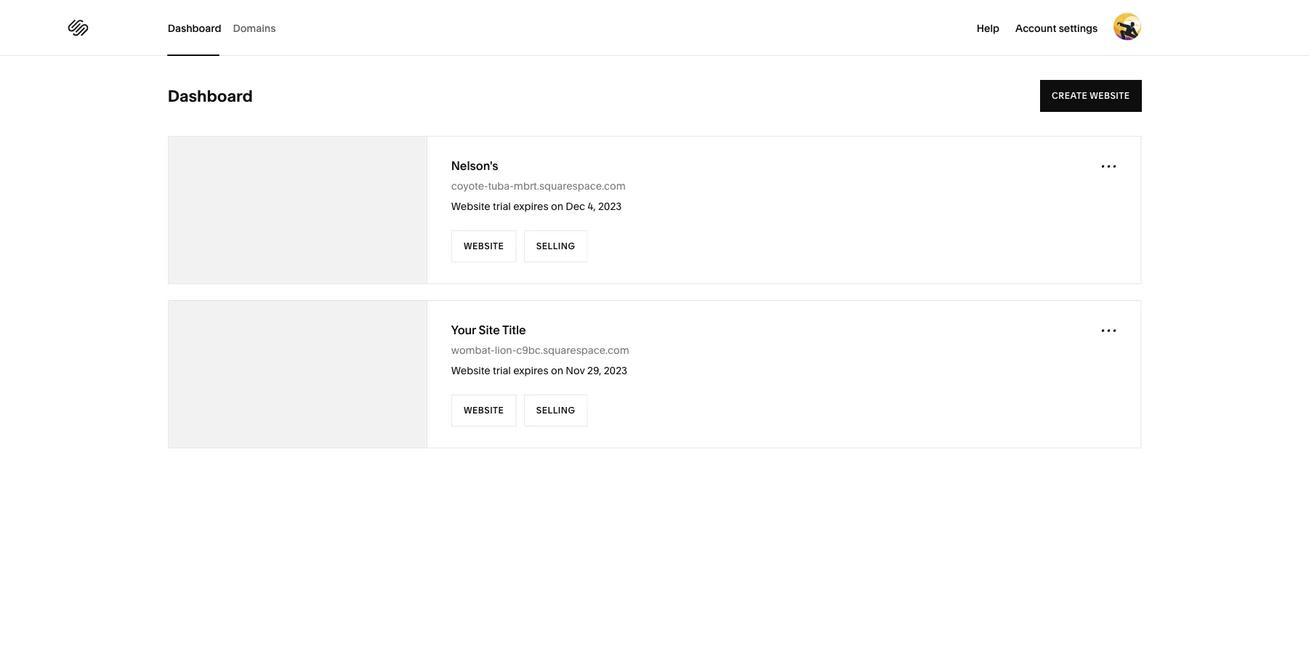 Task type: locate. For each thing, give the bounding box(es) containing it.
expires for your site title
[[513, 365, 549, 377]]

trial down tuba-
[[493, 200, 511, 213]]

2 selling link from the top
[[524, 395, 588, 427]]

4,
[[588, 200, 596, 213]]

website link
[[451, 230, 516, 262], [451, 395, 516, 427]]

expires for nelson's
[[513, 200, 549, 213]]

expires
[[513, 200, 549, 213], [513, 365, 549, 377]]

selling down website trial expires on dec 4, 2023
[[537, 241, 576, 252]]

2023
[[598, 200, 622, 213], [604, 365, 628, 377]]

1 vertical spatial selling link
[[524, 395, 588, 427]]

dashboard down dashboard button at the top left of page
[[168, 86, 253, 106]]

trial
[[493, 200, 511, 213], [493, 365, 511, 377]]

selling
[[537, 241, 576, 252], [537, 405, 576, 416]]

dashboard
[[168, 22, 221, 34], [168, 86, 253, 106]]

1 trial from the top
[[493, 200, 511, 213]]

dashboard left domains button
[[168, 22, 221, 34]]

0 vertical spatial on
[[551, 200, 563, 213]]

selling link
[[524, 230, 588, 262], [524, 395, 588, 427]]

1 selling link from the top
[[524, 230, 588, 262]]

1 selling from the top
[[537, 241, 576, 252]]

selling link for nelson's
[[524, 230, 588, 262]]

2023 right the 4,
[[598, 200, 622, 213]]

website
[[451, 200, 491, 213], [464, 241, 504, 252], [451, 365, 491, 377], [464, 405, 504, 416]]

1 vertical spatial expires
[[513, 365, 549, 377]]

selling link down website trial expires on nov 29, 2023
[[524, 395, 588, 427]]

1 vertical spatial dashboard
[[168, 86, 253, 106]]

2 selling from the top
[[537, 405, 576, 416]]

2 dashboard from the top
[[168, 86, 253, 106]]

expires down wombat-lion-c9bc.squarespace.com
[[513, 365, 549, 377]]

1 vertical spatial 2023
[[604, 365, 628, 377]]

1 dashboard from the top
[[168, 22, 221, 34]]

on left nov
[[551, 365, 563, 377]]

2 trial from the top
[[493, 365, 511, 377]]

c9bc.squarespace.com
[[516, 344, 630, 357]]

0 vertical spatial trial
[[493, 200, 511, 213]]

website trial expires on dec 4, 2023
[[451, 200, 622, 213]]

1 vertical spatial selling
[[537, 405, 576, 416]]

on left dec
[[551, 200, 563, 213]]

settings
[[1059, 22, 1098, 34]]

1 vertical spatial on
[[551, 365, 563, 377]]

1 on from the top
[[551, 200, 563, 213]]

site
[[479, 323, 500, 337]]

your site title link
[[451, 322, 526, 338]]

help link
[[977, 20, 1000, 35]]

0 vertical spatial selling
[[537, 241, 576, 252]]

tab list containing dashboard
[[168, 0, 288, 56]]

trial for your site title
[[493, 365, 511, 377]]

expires down coyote-tuba-mbrt.squarespace.com
[[513, 200, 549, 213]]

coyote-
[[451, 180, 488, 192]]

0 vertical spatial expires
[[513, 200, 549, 213]]

trial down lion-
[[493, 365, 511, 377]]

mbrt.squarespace.com
[[514, 180, 626, 192]]

selling link down website trial expires on dec 4, 2023
[[524, 230, 588, 262]]

1 website link from the top
[[451, 230, 516, 262]]

1 expires from the top
[[513, 200, 549, 213]]

create website
[[1052, 91, 1130, 101]]

2023 right 29,
[[604, 365, 628, 377]]

2 on from the top
[[551, 365, 563, 377]]

0 vertical spatial dashboard
[[168, 22, 221, 34]]

website link down coyote-
[[451, 230, 516, 262]]

website link down the wombat-
[[451, 395, 516, 427]]

selling down website trial expires on nov 29, 2023
[[537, 405, 576, 416]]

create website link
[[1040, 80, 1142, 112]]

0 vertical spatial website link
[[451, 230, 516, 262]]

help
[[977, 22, 1000, 34]]

dashboard button
[[168, 0, 221, 56]]

tab list
[[168, 0, 288, 56]]

1 vertical spatial trial
[[493, 365, 511, 377]]

2 website link from the top
[[451, 395, 516, 427]]

account settings link
[[1016, 20, 1098, 35]]

title
[[502, 323, 526, 337]]

on
[[551, 200, 563, 213], [551, 365, 563, 377]]

0 vertical spatial 2023
[[598, 200, 622, 213]]

on for your site title
[[551, 365, 563, 377]]

29,
[[587, 365, 601, 377]]

tuba-
[[488, 180, 514, 192]]

1 vertical spatial website link
[[451, 395, 516, 427]]

0 vertical spatial selling link
[[524, 230, 588, 262]]

2 expires from the top
[[513, 365, 549, 377]]

wombat-
[[451, 344, 495, 357]]



Task type: vqa. For each thing, say whether or not it's contained in the screenshot.
second ROW from the top of the page
no



Task type: describe. For each thing, give the bounding box(es) containing it.
your
[[451, 323, 476, 337]]

selling for nelson's
[[537, 241, 576, 252]]

selling link for your site title
[[524, 395, 588, 427]]

trial for nelson's
[[493, 200, 511, 213]]

wombat-lion-c9bc.squarespace.com
[[451, 344, 630, 357]]

domains
[[233, 22, 276, 34]]

your site title
[[451, 323, 526, 337]]

account
[[1016, 22, 1057, 34]]

2023 for your site title
[[604, 365, 628, 377]]

selling for your site title
[[537, 405, 576, 416]]

nov
[[566, 365, 585, 377]]

2023 for nelson's
[[598, 200, 622, 213]]

on for nelson's
[[551, 200, 563, 213]]

website link for nelson's
[[451, 230, 516, 262]]

nelson's link
[[451, 158, 498, 174]]

dec
[[566, 200, 585, 213]]

nelson's
[[451, 159, 498, 173]]

website
[[1090, 91, 1130, 101]]

coyote-tuba-mbrt.squarespace.com
[[451, 180, 626, 192]]

lion-
[[495, 344, 516, 357]]

website trial expires on nov 29, 2023
[[451, 365, 628, 377]]

domains button
[[233, 0, 276, 56]]

dashboard inside 'tab list'
[[168, 22, 221, 34]]

account settings
[[1016, 22, 1098, 34]]

create
[[1052, 91, 1088, 101]]

website link for your site title
[[451, 395, 516, 427]]



